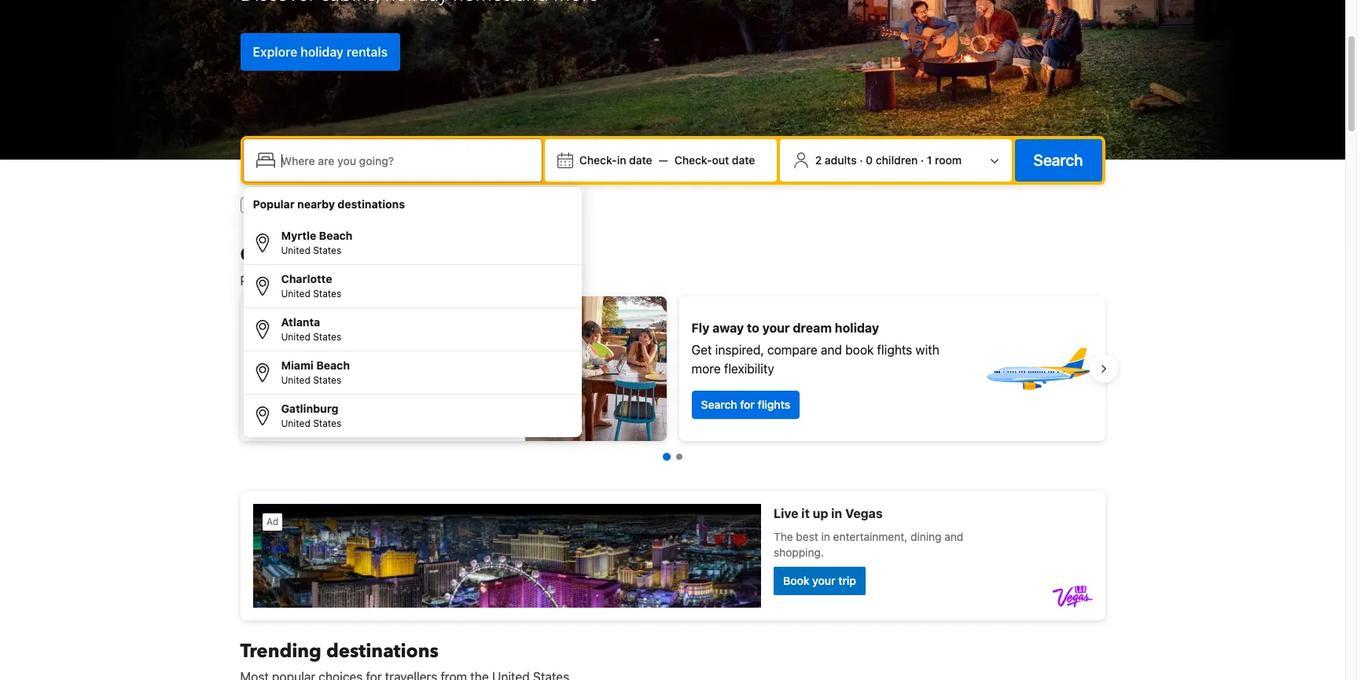 Task type: vqa. For each thing, say whether or not it's contained in the screenshot.
the Beach in Miami Beach United States
yes



Task type: describe. For each thing, give the bounding box(es) containing it.
myrtle
[[281, 229, 316, 242]]

beach for myrtle beach
[[319, 229, 353, 242]]

united inside the myrtle beach united states
[[281, 245, 311, 256]]

longest
[[315, 312, 360, 326]]

your inside fly away to your dream holiday get inspired, compare and book flights with more flexibility
[[763, 321, 790, 335]]

trending
[[240, 639, 322, 665]]

list box containing popular nearby destinations
[[244, 187, 582, 437]]

2 adults · 0 children · 1 room button
[[787, 146, 1006, 175]]

explore holiday rentals
[[253, 44, 388, 59]]

explore
[[253, 44, 298, 59]]

for down flexibility at bottom right
[[741, 398, 755, 411]]

long-
[[408, 334, 438, 348]]

properties
[[298, 334, 357, 348]]

i'm
[[406, 198, 422, 212]]

states for gatlinburg
[[313, 418, 342, 430]]

popular nearby destinations group
[[244, 222, 582, 437]]

offers promotions, deals and special offers for you
[[240, 242, 490, 288]]

out
[[712, 153, 730, 167]]

search for flights
[[701, 398, 791, 411]]

advertisement region
[[240, 492, 1106, 621]]

you
[[469, 274, 490, 288]]

take your longest holiday yet browse properties offering long- term stays, many at reduced monthly rates.
[[253, 312, 438, 386]]

popular nearby destinations
[[253, 197, 405, 211]]

atlanta
[[281, 315, 320, 329]]

nearby
[[297, 197, 335, 211]]

0 vertical spatial destinations
[[338, 197, 405, 211]]

states for charlotte
[[313, 288, 342, 300]]

states inside the myrtle beach united states
[[313, 245, 342, 256]]

1 vertical spatial destinations
[[326, 639, 439, 665]]

2 · from the left
[[921, 153, 925, 167]]

united inside miami beach united states
[[281, 374, 311, 386]]

rentals
[[347, 44, 388, 59]]

stays,
[[283, 352, 316, 367]]

holiday inside fly away to your dream holiday get inspired, compare and book flights with more flexibility
[[835, 321, 880, 335]]

reduced
[[368, 352, 415, 367]]

to
[[747, 321, 760, 335]]

1 date from the left
[[630, 153, 653, 167]]

deals
[[312, 274, 343, 288]]

gatlinburg
[[281, 402, 339, 415]]

and inside 'offers promotions, deals and special offers for you'
[[346, 274, 367, 288]]

search for flights link
[[692, 391, 800, 419]]

dream
[[793, 321, 832, 335]]

take your longest holiday yet image
[[525, 297, 667, 441]]

main content containing offers
[[228, 242, 1118, 681]]

0
[[866, 153, 873, 167]]

fly
[[692, 321, 710, 335]]

your inside take your longest holiday yet browse properties offering long- term stays, many at reduced monthly rates.
[[284, 312, 312, 326]]

compare
[[768, 343, 818, 357]]

charlotte
[[281, 272, 332, 286]]

miami beach united states
[[281, 359, 350, 386]]

many
[[319, 352, 350, 367]]

check-out date button
[[669, 146, 762, 175]]

charlotte united states
[[281, 272, 342, 300]]

0 vertical spatial flights
[[482, 198, 513, 212]]

i'm travelling for work
[[262, 198, 372, 212]]

check-in date button
[[573, 146, 659, 175]]

find a stay link
[[253, 400, 328, 429]]

popular
[[253, 197, 295, 211]]

atlanta united states
[[281, 315, 342, 343]]

term
[[253, 352, 280, 367]]

miami
[[281, 359, 314, 372]]

beach for miami beach
[[316, 359, 350, 372]]

find a stay
[[262, 408, 318, 421]]

2 date from the left
[[732, 153, 756, 167]]

inspired,
[[716, 343, 765, 357]]

get
[[692, 343, 712, 357]]

looking
[[425, 198, 462, 212]]

adults
[[825, 153, 857, 167]]

offers
[[240, 242, 297, 268]]

fly away to your dream holiday image
[[983, 314, 1093, 424]]



Task type: locate. For each thing, give the bounding box(es) containing it.
1 horizontal spatial ·
[[921, 153, 925, 167]]

i'm looking for flights
[[406, 198, 513, 212]]

states down many
[[313, 374, 342, 386]]

offers
[[414, 274, 447, 288]]

promotions,
[[240, 274, 309, 288]]

0 horizontal spatial date
[[630, 153, 653, 167]]

monthly
[[253, 371, 299, 386]]

0 horizontal spatial and
[[346, 274, 367, 288]]

find
[[262, 408, 285, 421]]

search inside button
[[1034, 151, 1084, 169]]

away
[[713, 321, 744, 335]]

for right looking
[[465, 198, 479, 212]]

1 vertical spatial and
[[821, 343, 843, 357]]

flights right looking
[[482, 198, 513, 212]]

1 vertical spatial beach
[[316, 359, 350, 372]]

myrtle beach united states
[[281, 229, 353, 256]]

holiday up offering
[[363, 312, 408, 326]]

flights left with
[[878, 343, 913, 357]]

states
[[313, 245, 342, 256], [313, 288, 342, 300], [313, 331, 342, 343], [313, 374, 342, 386], [313, 418, 342, 430]]

date right out
[[732, 153, 756, 167]]

4 states from the top
[[313, 374, 342, 386]]

states down longest
[[313, 331, 342, 343]]

check-in date — check-out date
[[580, 153, 756, 167]]

main content
[[228, 242, 1118, 681]]

flights down flexibility at bottom right
[[758, 398, 791, 411]]

beach inside the myrtle beach united states
[[319, 229, 353, 242]]

region
[[228, 290, 1118, 448]]

work
[[347, 198, 372, 212]]

take
[[253, 312, 281, 326]]

trending destinations
[[240, 639, 439, 665]]

flights inside fly away to your dream holiday get inspired, compare and book flights with more flexibility
[[878, 343, 913, 357]]

0 horizontal spatial holiday
[[301, 44, 344, 59]]

search button
[[1015, 139, 1103, 182]]

1 horizontal spatial search
[[1034, 151, 1084, 169]]

3 states from the top
[[313, 331, 342, 343]]

for left you
[[450, 274, 466, 288]]

holiday inside take your longest holiday yet browse properties offering long- term stays, many at reduced monthly rates.
[[363, 312, 408, 326]]

2 horizontal spatial flights
[[878, 343, 913, 357]]

2 united from the top
[[281, 288, 311, 300]]

0 horizontal spatial ·
[[860, 153, 864, 167]]

1 vertical spatial flights
[[878, 343, 913, 357]]

search for search
[[1034, 151, 1084, 169]]

flexibility
[[724, 362, 775, 376]]

and right deals
[[346, 274, 367, 288]]

united for atlanta
[[281, 331, 311, 343]]

0 horizontal spatial search
[[701, 398, 738, 411]]

fly away to your dream holiday get inspired, compare and book flights with more flexibility
[[692, 321, 940, 376]]

book
[[846, 343, 874, 357]]

date right in
[[630, 153, 653, 167]]

browse
[[253, 334, 295, 348]]

and inside fly away to your dream holiday get inspired, compare and book flights with more flexibility
[[821, 343, 843, 357]]

check- right "—"
[[675, 153, 712, 167]]

states inside charlotte united states
[[313, 288, 342, 300]]

beach inside miami beach united states
[[316, 359, 350, 372]]

united for charlotte
[[281, 288, 311, 300]]

your
[[284, 312, 312, 326], [763, 321, 790, 335]]

explore holiday rentals link
[[240, 33, 401, 70]]

2 adults · 0 children · 1 room
[[816, 153, 962, 167]]

flights
[[482, 198, 513, 212], [878, 343, 913, 357], [758, 398, 791, 411]]

· left 1
[[921, 153, 925, 167]]

0 vertical spatial and
[[346, 274, 367, 288]]

united
[[281, 245, 311, 256], [281, 288, 311, 300], [281, 331, 311, 343], [281, 374, 311, 386], [281, 418, 311, 430]]

united inside gatlinburg united states
[[281, 418, 311, 430]]

your right take
[[284, 312, 312, 326]]

check- left "—"
[[580, 153, 617, 167]]

i'm
[[262, 198, 278, 212]]

for
[[330, 198, 344, 212], [465, 198, 479, 212], [450, 274, 466, 288], [741, 398, 755, 411]]

for inside 'offers promotions, deals and special offers for you'
[[450, 274, 466, 288]]

·
[[860, 153, 864, 167], [921, 153, 925, 167]]

rates.
[[302, 371, 335, 386]]

with
[[916, 343, 940, 357]]

gatlinburg united states
[[281, 402, 342, 430]]

for left work
[[330, 198, 344, 212]]

united inside atlanta united states
[[281, 331, 311, 343]]

at
[[354, 352, 365, 367]]

states down gatlinburg
[[313, 418, 342, 430]]

room
[[936, 153, 962, 167]]

0 horizontal spatial check-
[[580, 153, 617, 167]]

search inside region
[[701, 398, 738, 411]]

holiday up the 'book'
[[835, 321, 880, 335]]

stay
[[297, 408, 318, 421]]

search
[[1034, 151, 1084, 169], [701, 398, 738, 411]]

special
[[370, 274, 410, 288]]

beach down properties in the left of the page
[[316, 359, 350, 372]]

a
[[288, 408, 294, 421]]

states down charlotte
[[313, 288, 342, 300]]

beach down 'popular nearby destinations'
[[319, 229, 353, 242]]

list box
[[244, 187, 582, 437]]

progress bar
[[663, 453, 683, 461]]

3 united from the top
[[281, 331, 311, 343]]

1 check- from the left
[[580, 153, 617, 167]]

states inside gatlinburg united states
[[313, 418, 342, 430]]

united for gatlinburg
[[281, 418, 311, 430]]

0 horizontal spatial your
[[284, 312, 312, 326]]

2
[[816, 153, 822, 167]]

Where are you going? field
[[275, 146, 536, 175]]

children
[[876, 153, 918, 167]]

states up deals
[[313, 245, 342, 256]]

1 united from the top
[[281, 245, 311, 256]]

travelling
[[281, 198, 327, 212]]

holiday
[[301, 44, 344, 59], [363, 312, 408, 326], [835, 321, 880, 335]]

0 vertical spatial search
[[1034, 151, 1084, 169]]

· left the 0
[[860, 153, 864, 167]]

0 vertical spatial beach
[[319, 229, 353, 242]]

states for atlanta
[[313, 331, 342, 343]]

search for search for flights
[[701, 398, 738, 411]]

0 horizontal spatial flights
[[482, 198, 513, 212]]

destinations
[[338, 197, 405, 211], [326, 639, 439, 665]]

united inside charlotte united states
[[281, 288, 311, 300]]

2 check- from the left
[[675, 153, 712, 167]]

in
[[617, 153, 627, 167]]

beach
[[319, 229, 353, 242], [316, 359, 350, 372]]

1 · from the left
[[860, 153, 864, 167]]

and
[[346, 274, 367, 288], [821, 343, 843, 357]]

1 horizontal spatial and
[[821, 343, 843, 357]]

1
[[927, 153, 933, 167]]

2 horizontal spatial holiday
[[835, 321, 880, 335]]

1 horizontal spatial date
[[732, 153, 756, 167]]

1 horizontal spatial check-
[[675, 153, 712, 167]]

region containing take your longest holiday yet
[[228, 290, 1118, 448]]

holiday left the rentals
[[301, 44, 344, 59]]

4 united from the top
[[281, 374, 311, 386]]

5 united from the top
[[281, 418, 311, 430]]

states inside miami beach united states
[[313, 374, 342, 386]]

your right to
[[763, 321, 790, 335]]

1 states from the top
[[313, 245, 342, 256]]

check-
[[580, 153, 617, 167], [675, 153, 712, 167]]

—
[[659, 153, 669, 167]]

1 horizontal spatial flights
[[758, 398, 791, 411]]

5 states from the top
[[313, 418, 342, 430]]

1 horizontal spatial your
[[763, 321, 790, 335]]

date
[[630, 153, 653, 167], [732, 153, 756, 167]]

2 vertical spatial flights
[[758, 398, 791, 411]]

offering
[[360, 334, 404, 348]]

and left the 'book'
[[821, 343, 843, 357]]

1 horizontal spatial holiday
[[363, 312, 408, 326]]

more
[[692, 362, 721, 376]]

1 vertical spatial search
[[701, 398, 738, 411]]

2 states from the top
[[313, 288, 342, 300]]

yet
[[411, 312, 430, 326]]

states inside atlanta united states
[[313, 331, 342, 343]]



